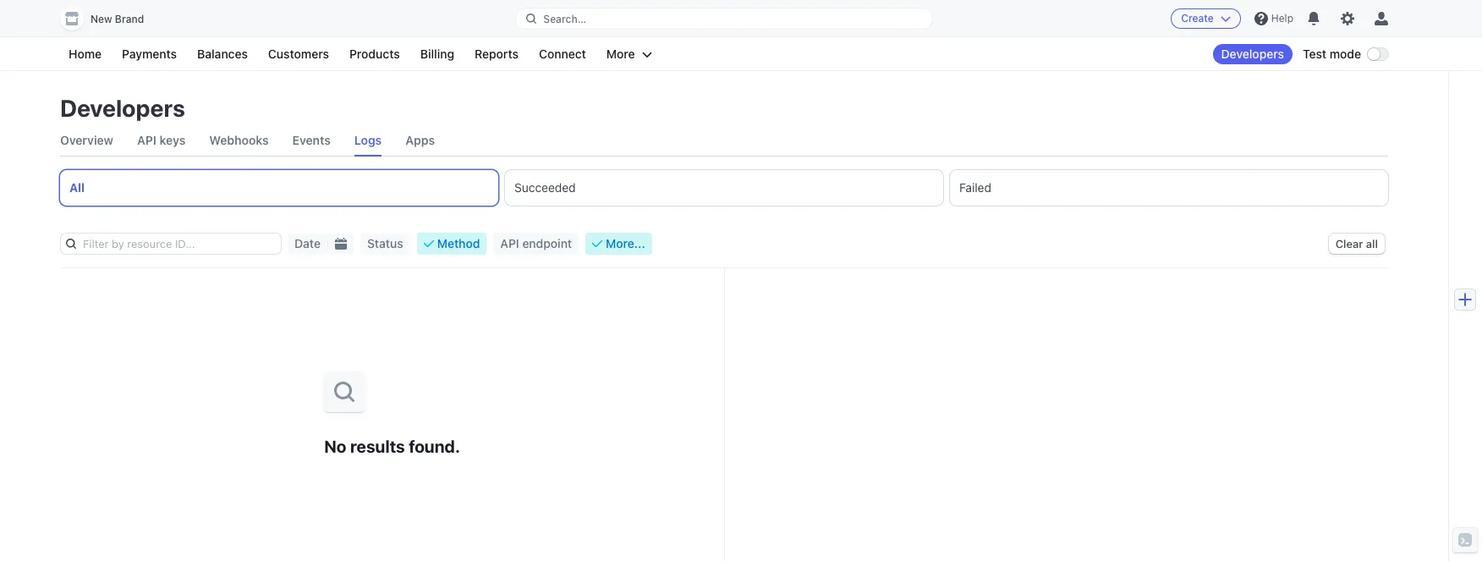 Task type: locate. For each thing, give the bounding box(es) containing it.
webhooks
[[209, 133, 269, 147]]

failed
[[960, 180, 992, 195]]

products
[[350, 47, 400, 61]]

customers link
[[260, 44, 338, 64]]

products link
[[341, 44, 409, 64]]

no
[[324, 436, 347, 456]]

Search… search field
[[517, 8, 932, 29]]

Search… text field
[[517, 8, 932, 29]]

mode
[[1330, 47, 1362, 61]]

method
[[437, 236, 480, 251]]

apps link
[[406, 125, 435, 156]]

status button
[[361, 233, 410, 255]]

results
[[350, 436, 405, 456]]

api inside button
[[501, 236, 520, 251]]

date button
[[288, 233, 328, 255]]

api
[[137, 133, 157, 147], [501, 236, 520, 251]]

1 vertical spatial developers
[[60, 94, 185, 122]]

tab list
[[60, 125, 1389, 157]]

more...
[[606, 236, 646, 251]]

clear all button
[[1329, 234, 1386, 254]]

api inside tab list
[[137, 133, 157, 147]]

more
[[607, 47, 635, 61]]

all
[[69, 180, 85, 195]]

0 vertical spatial api
[[137, 133, 157, 147]]

api left "keys"
[[137, 133, 157, 147]]

events link
[[293, 125, 331, 156]]

clear all
[[1336, 237, 1379, 251]]

succeeded button
[[505, 170, 944, 206]]

1 horizontal spatial api
[[501, 236, 520, 251]]

api endpoint button
[[494, 233, 579, 255]]

logs link
[[355, 125, 382, 156]]

1 horizontal spatial developers
[[1222, 47, 1285, 61]]

0 horizontal spatial api
[[137, 133, 157, 147]]

more button
[[598, 44, 661, 64]]

logs
[[355, 133, 382, 147]]

developers up the overview
[[60, 94, 185, 122]]

payments link
[[113, 44, 185, 64]]

home link
[[60, 44, 110, 64]]

help button
[[1248, 5, 1301, 32]]

developers down the help button
[[1222, 47, 1285, 61]]

1 vertical spatial api
[[501, 236, 520, 251]]

clear
[[1336, 237, 1364, 251]]

api left endpoint
[[501, 236, 520, 251]]

developers
[[1222, 47, 1285, 61], [60, 94, 185, 122]]



Task type: describe. For each thing, give the bounding box(es) containing it.
api keys link
[[137, 125, 186, 156]]

new
[[91, 13, 112, 25]]

reports
[[475, 47, 519, 61]]

status
[[367, 236, 404, 251]]

overview
[[60, 133, 113, 147]]

billing link
[[412, 44, 463, 64]]

date
[[295, 236, 321, 251]]

balances
[[197, 47, 248, 61]]

api keys
[[137, 133, 186, 147]]

create
[[1182, 12, 1214, 25]]

connect link
[[531, 44, 595, 64]]

customers
[[268, 47, 329, 61]]

events
[[293, 133, 331, 147]]

home
[[69, 47, 102, 61]]

api for api keys
[[137, 133, 157, 147]]

method button
[[417, 233, 487, 255]]

0 horizontal spatial developers
[[60, 94, 185, 122]]

api endpoint
[[501, 236, 572, 251]]

apps
[[406, 133, 435, 147]]

webhooks link
[[209, 125, 269, 156]]

help
[[1272, 12, 1294, 25]]

more... button
[[586, 233, 652, 255]]

developers link
[[1213, 44, 1293, 64]]

overview link
[[60, 125, 113, 156]]

all
[[1367, 237, 1379, 251]]

found.
[[409, 436, 460, 456]]

brand
[[115, 13, 144, 25]]

failed button
[[951, 170, 1389, 206]]

connect
[[539, 47, 586, 61]]

new brand
[[91, 13, 144, 25]]

payments
[[122, 47, 177, 61]]

create button
[[1172, 8, 1242, 29]]

search…
[[544, 12, 587, 25]]

tab list containing overview
[[60, 125, 1389, 157]]

endpoint
[[523, 236, 572, 251]]

all button
[[60, 170, 499, 206]]

api for api endpoint
[[501, 236, 520, 251]]

keys
[[160, 133, 186, 147]]

Resource ID search field
[[76, 234, 281, 254]]

status tab list
[[60, 170, 1389, 206]]

no results found.
[[324, 436, 460, 456]]

0 vertical spatial developers
[[1222, 47, 1285, 61]]

test mode
[[1303, 47, 1362, 61]]

succeeded
[[515, 180, 576, 195]]

test
[[1303, 47, 1327, 61]]

balances link
[[189, 44, 256, 64]]

new brand button
[[60, 7, 161, 30]]

billing
[[420, 47, 455, 61]]

reports link
[[466, 44, 527, 64]]



Task type: vqa. For each thing, say whether or not it's contained in the screenshot.
All Button
yes



